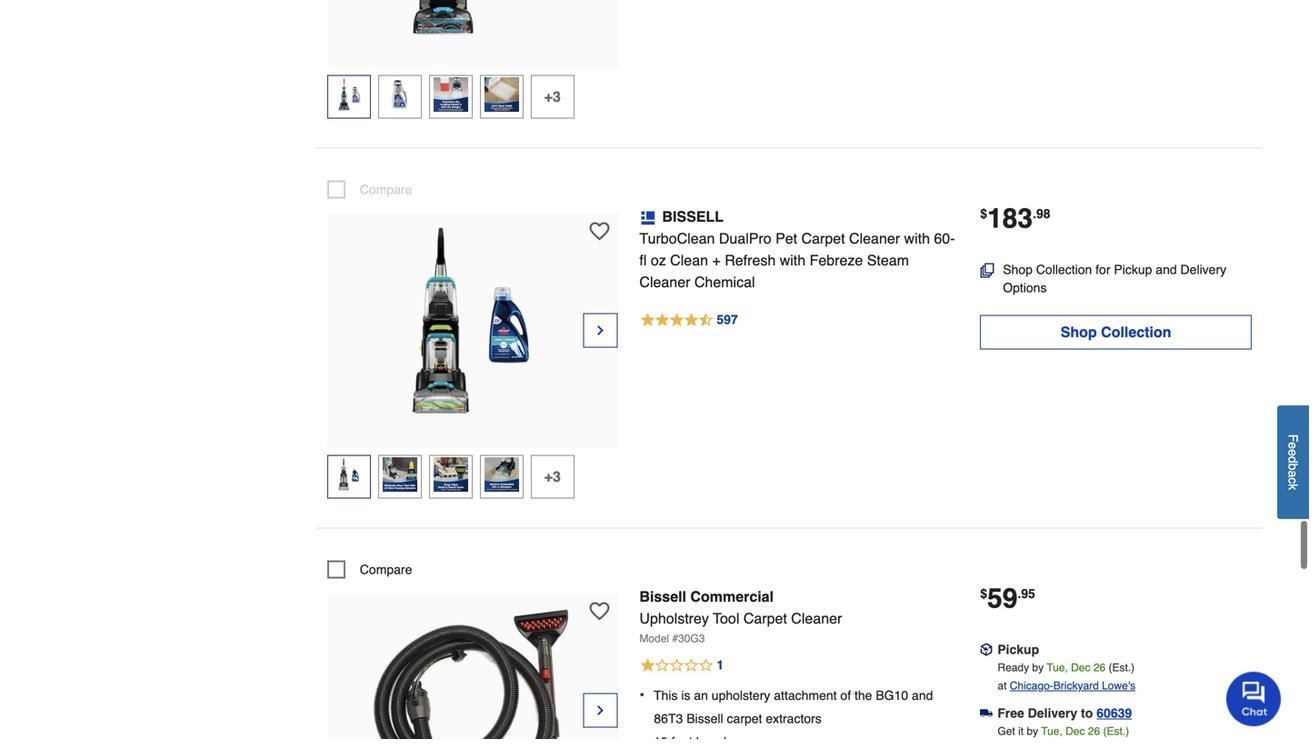 Task type: describe. For each thing, give the bounding box(es) containing it.
compare for 59
[[360, 563, 412, 577]]

actual price $59.95 element
[[981, 583, 1036, 614]]

0 vertical spatial with
[[905, 230, 931, 247]]

to
[[1082, 706, 1094, 721]]

bissell inside bissell commercial upholstrey tool carpet cleaner model # 30g3
[[640, 588, 687, 605]]

clean
[[671, 252, 709, 269]]

options
[[1004, 281, 1047, 295]]

shop for shop collection
[[1061, 324, 1098, 341]]

1 button
[[640, 655, 959, 677]]

get
[[998, 725, 1016, 738]]

heart outline image
[[590, 221, 610, 241]]

steam
[[868, 252, 910, 269]]

•
[[640, 687, 645, 704]]

$ 59 .95
[[981, 583, 1036, 614]]

86t3
[[654, 712, 683, 726]]

f e e d b a c k button
[[1278, 406, 1310, 519]]

this
[[654, 689, 678, 703]]

the
[[855, 689, 873, 703]]

free
[[998, 706, 1025, 721]]

30g3
[[679, 633, 705, 645]]

0 horizontal spatial pickup
[[998, 643, 1040, 657]]

ready
[[998, 662, 1030, 674]]

tool
[[713, 610, 740, 627]]

turboclean
[[640, 230, 715, 247]]

upholstrey
[[640, 610, 709, 627]]

cleaner for bissell turboclean dualpro pet carpet cleaner with 60- fl oz clean + refresh with febreze steam cleaner chemical
[[850, 230, 901, 247]]

bissell
[[663, 208, 724, 225]]

bissell inside • this is an upholstery attachment of the bg10 and 86t3 bissell carpet extractors
[[687, 712, 724, 726]]

1 gallery item 0 image from the top
[[373, 0, 573, 42]]

0 horizontal spatial delivery
[[1029, 706, 1078, 721]]

$ for 183
[[981, 206, 988, 221]]

26 inside ready by tue, dec 26 (est.) at chicago-brickyard lowe's
[[1094, 662, 1106, 674]]

shop collection for pickup and delivery options
[[1004, 262, 1227, 295]]

shop for shop collection for pickup and delivery options
[[1004, 262, 1033, 277]]

model
[[640, 633, 670, 645]]

pickup inside shop collection for pickup and delivery options
[[1115, 262, 1153, 277]]

lowe's
[[1103, 680, 1136, 693]]

1 vertical spatial with
[[780, 252, 806, 269]]

60639
[[1097, 706, 1133, 721]]

truck filled image
[[981, 707, 994, 720]]

fl
[[640, 252, 647, 269]]

+
[[713, 252, 721, 269]]

pet
[[776, 230, 798, 247]]

delivery inside shop collection for pickup and delivery options
[[1181, 262, 1227, 277]]

chemical
[[695, 274, 756, 291]]

1000164187 element
[[327, 561, 412, 579]]

of
[[841, 689, 852, 703]]

1 vertical spatial tue,
[[1042, 725, 1063, 738]]

extractors
[[766, 712, 822, 726]]

commercial
[[691, 588, 774, 605]]

collection for shop collection for pickup and delivery options
[[1037, 262, 1093, 277]]

#
[[673, 633, 679, 645]]

chevron right image
[[593, 702, 608, 720]]

2 +3 button from the top
[[531, 455, 575, 499]]

2 +3 from the top
[[545, 468, 561, 485]]

and inside shop collection for pickup and delivery options
[[1156, 262, 1178, 277]]

60-
[[935, 230, 956, 247]]

1 vertical spatial cleaner
[[640, 274, 691, 291]]

free delivery to 60639
[[998, 706, 1133, 721]]

carpet for pet
[[802, 230, 846, 247]]

compare for 183
[[360, 182, 412, 197]]

1 vertical spatial by
[[1027, 725, 1039, 738]]

bg10
[[876, 689, 909, 703]]

carpet for tool
[[744, 610, 788, 627]]

for
[[1096, 262, 1111, 277]]

1 vertical spatial 26
[[1089, 725, 1101, 738]]

chicago-
[[1010, 680, 1054, 693]]

ready by tue, dec 26 (est.) at chicago-brickyard lowe's
[[998, 662, 1136, 693]]



Task type: vqa. For each thing, say whether or not it's contained in the screenshot.
APPLICABLE),
no



Task type: locate. For each thing, give the bounding box(es) containing it.
0 horizontal spatial and
[[912, 689, 934, 703]]

$ left .95
[[981, 587, 988, 601]]

183
[[988, 203, 1033, 234]]

0 vertical spatial cleaner
[[850, 230, 901, 247]]

shop
[[1004, 262, 1033, 277], [1061, 324, 1098, 341]]

with down pet
[[780, 252, 806, 269]]

d
[[1287, 456, 1301, 464]]

1 horizontal spatial with
[[905, 230, 931, 247]]

0 vertical spatial +3
[[545, 88, 561, 105]]

1 vertical spatial compare
[[360, 563, 412, 577]]

bissell turboclean dualpro pet carpet cleaner with 60- fl oz clean + refresh with febreze steam cleaner chemical
[[640, 208, 956, 291]]

1 e from the top
[[1287, 442, 1301, 449]]

0 vertical spatial bissell
[[640, 588, 687, 605]]

2 vertical spatial gallery item 0 image
[[373, 603, 573, 740]]

1 vertical spatial and
[[912, 689, 934, 703]]

0 horizontal spatial carpet
[[744, 610, 788, 627]]

0 horizontal spatial cleaner
[[640, 274, 691, 291]]

chicago-brickyard lowe's button
[[1010, 677, 1136, 695]]

chat invite button image
[[1227, 671, 1283, 727]]

0 vertical spatial $
[[981, 206, 988, 221]]

by
[[1033, 662, 1044, 674], [1027, 725, 1039, 738]]

attachment
[[774, 689, 837, 703]]

1 horizontal spatial bissell
[[687, 712, 724, 726]]

collection for shop collection
[[1102, 324, 1172, 341]]

bissell up upholstrey at the bottom of page
[[640, 588, 687, 605]]

26
[[1094, 662, 1106, 674], [1089, 725, 1101, 738]]

.98
[[1033, 206, 1051, 221]]

get it by tue, dec 26 (est.)
[[998, 725, 1130, 738]]

0 vertical spatial +3 button
[[531, 75, 575, 119]]

1 $ from the top
[[981, 206, 988, 221]]

dec up brickyard
[[1072, 662, 1091, 674]]

refresh
[[725, 252, 776, 269]]

by inside ready by tue, dec 26 (est.) at chicago-brickyard lowe's
[[1033, 662, 1044, 674]]

0 vertical spatial pickup
[[1115, 262, 1153, 277]]

a
[[1287, 471, 1301, 478]]

gallery item 0 image
[[373, 0, 573, 42], [373, 222, 573, 422], [373, 603, 573, 740]]

1 horizontal spatial collection
[[1102, 324, 1172, 341]]

1 star image
[[640, 655, 725, 677]]

at
[[998, 680, 1007, 693]]

shop down shop collection for pickup and delivery options
[[1061, 324, 1098, 341]]

• this is an upholstery attachment of the bg10 and 86t3 bissell carpet extractors
[[640, 687, 934, 726]]

f e e d b a c k
[[1287, 434, 1301, 490]]

it
[[1019, 725, 1024, 738]]

thumbnail image
[[332, 77, 366, 112], [383, 77, 417, 112], [434, 77, 468, 112], [485, 77, 519, 112], [332, 458, 366, 492], [383, 458, 417, 492], [434, 458, 468, 492], [485, 458, 519, 492]]

c
[[1287, 478, 1301, 484]]

0 vertical spatial collection
[[1037, 262, 1093, 277]]

e
[[1287, 442, 1301, 449], [1287, 449, 1301, 456]]

compare inside gr_7143 element
[[360, 182, 412, 197]]

0 vertical spatial tue,
[[1047, 662, 1069, 674]]

and right bg10
[[912, 689, 934, 703]]

delivery
[[1181, 262, 1227, 277], [1029, 706, 1078, 721]]

pickup image
[[981, 644, 994, 656]]

cleaner inside bissell commercial upholstrey tool carpet cleaner model # 30g3
[[792, 610, 843, 627]]

shop collection link
[[981, 315, 1253, 350]]

1 horizontal spatial cleaner
[[792, 610, 843, 627]]

0 vertical spatial by
[[1033, 662, 1044, 674]]

heart outline image
[[590, 602, 610, 622]]

pickup up 'ready'
[[998, 643, 1040, 657]]

$ inside $ 59 .95
[[981, 587, 988, 601]]

e up b
[[1287, 449, 1301, 456]]

$ inside $ 183 .98
[[981, 206, 988, 221]]

chevron right image
[[593, 321, 608, 340]]

carpet inside bissell commercial upholstrey tool carpet cleaner model # 30g3
[[744, 610, 788, 627]]

shop collection
[[1061, 324, 1172, 341]]

an
[[694, 689, 709, 703]]

tue, inside ready by tue, dec 26 (est.) at chicago-brickyard lowe's
[[1047, 662, 1069, 674]]

.95
[[1018, 587, 1036, 601]]

1 vertical spatial +3
[[545, 468, 561, 485]]

upholstery
[[712, 689, 771, 703]]

1
[[717, 658, 724, 673]]

0 horizontal spatial shop
[[1004, 262, 1033, 277]]

dec
[[1072, 662, 1091, 674], [1066, 725, 1086, 738]]

by right it
[[1027, 725, 1039, 738]]

0 vertical spatial compare
[[360, 182, 412, 197]]

+3
[[545, 88, 561, 105], [545, 468, 561, 485]]

carpet inside bissell turboclean dualpro pet carpet cleaner with 60- fl oz clean + refresh with febreze steam cleaner chemical
[[802, 230, 846, 247]]

3 gallery item 0 image from the top
[[373, 603, 573, 740]]

carpet up febreze
[[802, 230, 846, 247]]

with left 60-
[[905, 230, 931, 247]]

$ for 59
[[981, 587, 988, 601]]

dualpro
[[719, 230, 772, 247]]

bissell down the an
[[687, 712, 724, 726]]

1 vertical spatial $
[[981, 587, 988, 601]]

cleaner for bissell commercial upholstrey tool carpet cleaner model # 30g3
[[792, 610, 843, 627]]

and
[[1156, 262, 1178, 277], [912, 689, 934, 703]]

and right for at the top
[[1156, 262, 1178, 277]]

with
[[905, 230, 931, 247], [780, 252, 806, 269]]

1 vertical spatial carpet
[[744, 610, 788, 627]]

tue, up chicago-brickyard lowe's button on the right
[[1047, 662, 1069, 674]]

carpet
[[727, 712, 763, 726]]

1 horizontal spatial carpet
[[802, 230, 846, 247]]

compare
[[360, 182, 412, 197], [360, 563, 412, 577]]

cleaner
[[850, 230, 901, 247], [640, 274, 691, 291], [792, 610, 843, 627]]

cleaner down oz
[[640, 274, 691, 291]]

(est.) inside ready by tue, dec 26 (est.) at chicago-brickyard lowe's
[[1109, 662, 1135, 674]]

oz
[[651, 252, 667, 269]]

2 vertical spatial cleaner
[[792, 610, 843, 627]]

(est.) up lowe's
[[1109, 662, 1135, 674]]

pickup
[[1115, 262, 1153, 277], [998, 643, 1040, 657]]

$
[[981, 206, 988, 221], [981, 587, 988, 601]]

bissell
[[640, 588, 687, 605], [687, 712, 724, 726]]

0 vertical spatial (est.)
[[1109, 662, 1135, 674]]

shop inside shop collection for pickup and delivery options
[[1004, 262, 1033, 277]]

collection left for at the top
[[1037, 262, 1093, 277]]

1 +3 button from the top
[[531, 75, 575, 119]]

brickyard
[[1054, 680, 1100, 693]]

2 horizontal spatial cleaner
[[850, 230, 901, 247]]

collection down shop collection for pickup and delivery options
[[1102, 324, 1172, 341]]

by up chicago-
[[1033, 662, 1044, 674]]

1 +3 from the top
[[545, 88, 561, 105]]

0 vertical spatial 26
[[1094, 662, 1106, 674]]

1 horizontal spatial shop
[[1061, 324, 1098, 341]]

1 vertical spatial pickup
[[998, 643, 1040, 657]]

collection inside shop collection for pickup and delivery options
[[1037, 262, 1093, 277]]

59
[[988, 583, 1018, 614]]

1 compare from the top
[[360, 182, 412, 197]]

$ left .98
[[981, 206, 988, 221]]

pickup right for at the top
[[1115, 262, 1153, 277]]

(est.) down 60639 button
[[1104, 725, 1130, 738]]

compare inside 1000164187 element
[[360, 563, 412, 577]]

0 vertical spatial gallery item 0 image
[[373, 0, 573, 42]]

tue,
[[1047, 662, 1069, 674], [1042, 725, 1063, 738]]

0 vertical spatial dec
[[1072, 662, 1091, 674]]

dec down free delivery to 60639
[[1066, 725, 1086, 738]]

1 vertical spatial shop
[[1061, 324, 1098, 341]]

2 $ from the top
[[981, 587, 988, 601]]

dec inside ready by tue, dec 26 (est.) at chicago-brickyard lowe's
[[1072, 662, 1091, 674]]

is
[[682, 689, 691, 703]]

actual price $183.98 element
[[981, 203, 1051, 234]]

2 compare from the top
[[360, 563, 412, 577]]

1 vertical spatial collection
[[1102, 324, 1172, 341]]

carpet right tool
[[744, 610, 788, 627]]

1 horizontal spatial delivery
[[1181, 262, 1227, 277]]

0 horizontal spatial with
[[780, 252, 806, 269]]

$ 183 .98
[[981, 203, 1051, 234]]

1 vertical spatial delivery
[[1029, 706, 1078, 721]]

gr_7143 element
[[327, 180, 412, 199]]

febreze
[[810, 252, 864, 269]]

shop up 'options'
[[1004, 262, 1033, 277]]

1 horizontal spatial pickup
[[1115, 262, 1153, 277]]

0 vertical spatial shop
[[1004, 262, 1033, 277]]

597
[[717, 312, 738, 327]]

4.5 stars image
[[640, 310, 739, 331]]

e up 'd'
[[1287, 442, 1301, 449]]

bissell commercial upholstrey tool carpet cleaner model # 30g3
[[640, 588, 843, 645]]

f
[[1287, 434, 1301, 442]]

1 horizontal spatial and
[[1156, 262, 1178, 277]]

0 horizontal spatial collection
[[1037, 262, 1093, 277]]

1 vertical spatial +3 button
[[531, 455, 575, 499]]

gallery item 0 image for chevron right icon
[[373, 222, 573, 422]]

+3 button
[[531, 75, 575, 119], [531, 455, 575, 499]]

b
[[1287, 464, 1301, 471]]

26 up lowe's
[[1094, 662, 1106, 674]]

collection
[[1037, 262, 1093, 277], [1102, 324, 1172, 341]]

carpet
[[802, 230, 846, 247], [744, 610, 788, 627]]

60639 button
[[1097, 704, 1133, 723]]

k
[[1287, 484, 1301, 490]]

(est.)
[[1109, 662, 1135, 674], [1104, 725, 1130, 738]]

1 vertical spatial bissell
[[687, 712, 724, 726]]

cleaner up steam
[[850, 230, 901, 247]]

0 horizontal spatial bissell
[[640, 588, 687, 605]]

1 vertical spatial (est.)
[[1104, 725, 1130, 738]]

0 vertical spatial delivery
[[1181, 262, 1227, 277]]

2 gallery item 0 image from the top
[[373, 222, 573, 422]]

1 vertical spatial dec
[[1066, 725, 1086, 738]]

0 vertical spatial and
[[1156, 262, 1178, 277]]

tue, down free delivery to 60639
[[1042, 725, 1063, 738]]

26 down to
[[1089, 725, 1101, 738]]

1 vertical spatial gallery item 0 image
[[373, 222, 573, 422]]

2 e from the top
[[1287, 449, 1301, 456]]

0 vertical spatial carpet
[[802, 230, 846, 247]]

gallery item 0 image for chevron right image
[[373, 603, 573, 740]]

cleaner up 1 button
[[792, 610, 843, 627]]

and inside • this is an upholstery attachment of the bg10 and 86t3 bissell carpet extractors
[[912, 689, 934, 703]]



